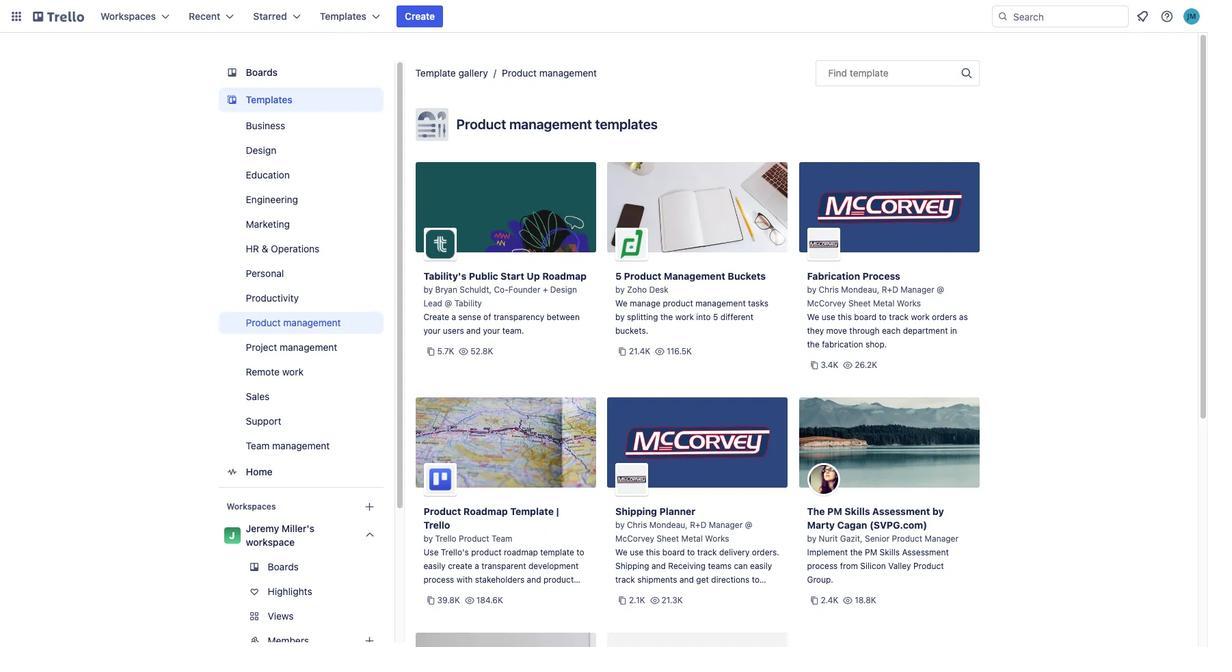 Task type: locate. For each thing, give the bounding box(es) containing it.
1 vertical spatial works
[[705, 533, 729, 544]]

trello's
[[441, 547, 469, 557]]

templates up business
[[246, 94, 293, 105]]

the inside the fabrication process by chris mondeau, r+d manager @ mccorvey sheet metal works we use this board to track work orders as they move through each department in the fabrication shop.
[[807, 339, 820, 349]]

product up 'project'
[[246, 317, 281, 328]]

by inside shipping planner by chris mondeau, r+d manager @ mccorvey sheet metal works we use this board to track delivery orders. shipping and receiving teams can easily track shipments and get directions to deliver products.
[[616, 520, 625, 530]]

1 vertical spatial shipping
[[616, 561, 649, 571]]

0 vertical spatial skills
[[845, 505, 870, 517]]

create button
[[397, 5, 443, 27]]

and down receiving
[[680, 575, 694, 585]]

shipping
[[616, 505, 657, 517], [616, 561, 649, 571]]

they
[[807, 326, 824, 336]]

use inside the fabrication process by chris mondeau, r+d manager @ mccorvey sheet metal works we use this board to track work orders as they move through each department in the fabrication shop.
[[822, 312, 836, 322]]

this for fabrication
[[838, 312, 852, 322]]

1 vertical spatial manager
[[709, 520, 743, 530]]

easily
[[424, 561, 446, 571], [750, 561, 772, 571]]

metal inside the fabrication process by chris mondeau, r+d manager @ mccorvey sheet metal works we use this board to track work orders as they move through each department in the fabrication shop.
[[873, 298, 895, 308]]

1 horizontal spatial this
[[838, 312, 852, 322]]

a up users
[[452, 312, 456, 322]]

the down they at the right bottom of the page
[[807, 339, 820, 349]]

trello up use
[[424, 519, 450, 531]]

@ for fabrication process
[[937, 285, 945, 295]]

we down zoho
[[616, 298, 628, 308]]

boards right board image
[[246, 66, 278, 78]]

easily down orders.
[[750, 561, 772, 571]]

r+d down process
[[882, 285, 899, 295]]

product down (svpg.com)
[[892, 533, 923, 544]]

primary element
[[0, 0, 1209, 33]]

2 easily from the left
[[750, 561, 772, 571]]

the
[[661, 312, 673, 322], [807, 339, 820, 349], [850, 547, 863, 557]]

splitting
[[627, 312, 658, 322]]

Search field
[[1009, 6, 1128, 27]]

boards up highlights
[[268, 561, 299, 572]]

manager inside shipping planner by chris mondeau, r+d manager @ mccorvey sheet metal works we use this board to track delivery orders. shipping and receiving teams can easily track shipments and get directions to deliver products.
[[709, 520, 743, 530]]

manager down (svpg.com)
[[925, 533, 959, 544]]

r+d for process
[[882, 285, 899, 295]]

team up "roadmap"
[[492, 533, 513, 544]]

j
[[229, 529, 235, 541]]

delivery
[[719, 547, 750, 557]]

fabrication
[[822, 339, 864, 349]]

create inside button
[[405, 10, 435, 22]]

0 vertical spatial mondeau,
[[841, 285, 880, 295]]

work up department
[[911, 312, 930, 322]]

1 vertical spatial metal
[[682, 533, 703, 544]]

0 horizontal spatial this
[[646, 547, 660, 557]]

board up through
[[854, 312, 877, 322]]

manager
[[901, 285, 935, 295], [709, 520, 743, 530], [925, 533, 959, 544]]

shop.
[[866, 339, 887, 349]]

template left gallery
[[415, 67, 456, 79]]

0 horizontal spatial metal
[[682, 533, 703, 544]]

1 vertical spatial template
[[540, 547, 574, 557]]

get
[[696, 575, 709, 585]]

workspaces inside workspaces "dropdown button"
[[101, 10, 156, 22]]

roadmap inside tability's public start up roadmap by bryan schuldt, co-founder + design lead @ tability create a sense of transparency between your users and your team.
[[543, 270, 587, 282]]

1 vertical spatial design
[[550, 285, 577, 295]]

silicon
[[861, 561, 886, 571]]

5.7k
[[437, 346, 454, 356]]

1 horizontal spatial process
[[807, 561, 838, 571]]

pm up silicon
[[865, 547, 878, 557]]

track up teams
[[697, 547, 717, 557]]

0 horizontal spatial @
[[445, 298, 452, 308]]

use up shipments
[[630, 547, 644, 557]]

1 horizontal spatial product management link
[[502, 67, 597, 79]]

create
[[405, 10, 435, 22], [424, 312, 449, 322]]

2 vertical spatial product
[[544, 575, 574, 585]]

0 vertical spatial boards
[[246, 66, 278, 78]]

0 vertical spatial boards link
[[219, 60, 383, 85]]

use inside shipping planner by chris mondeau, r+d manager @ mccorvey sheet metal works we use this board to track delivery orders. shipping and receiving teams can easily track shipments and get directions to deliver products.
[[630, 547, 644, 557]]

this inside shipping planner by chris mondeau, r+d manager @ mccorvey sheet metal works we use this board to track delivery orders. shipping and receiving teams can easily track shipments and get directions to deliver products.
[[646, 547, 660, 557]]

product management link up project management link at bottom
[[219, 312, 383, 334]]

sheet inside the fabrication process by chris mondeau, r+d manager @ mccorvey sheet metal works we use this board to track work orders as they move through each department in the fabrication shop.
[[849, 298, 871, 308]]

marketing link
[[219, 213, 383, 235]]

2 horizontal spatial the
[[850, 547, 863, 557]]

work left into
[[675, 312, 694, 322]]

recent
[[189, 10, 220, 22]]

home image
[[224, 464, 240, 480]]

products.
[[644, 588, 681, 598]]

a inside tability's public start up roadmap by bryan schuldt, co-founder + design lead @ tability create a sense of transparency between your users and your team.
[[452, 312, 456, 322]]

1 vertical spatial boards link
[[219, 556, 383, 578]]

0 vertical spatial chris mondeau, r+d manager @ mccorvey sheet metal works image
[[807, 228, 840, 261]]

r+d inside shipping planner by chris mondeau, r+d manager @ mccorvey sheet metal works we use this board to track delivery orders. shipping and receiving teams can easily track shipments and get directions to deliver products.
[[690, 520, 707, 530]]

template gallery
[[415, 67, 488, 79]]

0 horizontal spatial the
[[661, 312, 673, 322]]

support
[[246, 415, 281, 427]]

board inside the fabrication process by chris mondeau, r+d manager @ mccorvey sheet metal works we use this board to track work orders as they move through each department in the fabrication shop.
[[854, 312, 877, 322]]

design inside tability's public start up roadmap by bryan schuldt, co-founder + design lead @ tability create a sense of transparency between your users and your team.
[[550, 285, 577, 295]]

use
[[424, 547, 439, 557]]

works up delivery
[[705, 533, 729, 544]]

transparent
[[482, 561, 526, 571]]

1 horizontal spatial 5
[[713, 312, 718, 322]]

group.
[[807, 575, 834, 585]]

1 vertical spatial use
[[630, 547, 644, 557]]

use up the move
[[822, 312, 836, 322]]

0 horizontal spatial product
[[471, 547, 502, 557]]

roadmap up +
[[543, 270, 587, 282]]

works inside the fabrication process by chris mondeau, r+d manager @ mccorvey sheet metal works we use this board to track work orders as they move through each department in the fabrication shop.
[[897, 298, 921, 308]]

0 vertical spatial works
[[897, 298, 921, 308]]

@ inside shipping planner by chris mondeau, r+d manager @ mccorvey sheet metal works we use this board to track delivery orders. shipping and receiving teams can easily track shipments and get directions to deliver products.
[[745, 520, 753, 530]]

jeremy miller (jeremymiller198) image
[[1184, 8, 1200, 25]]

team inside "product roadmap template | trello by trello product team use trello's product roadmap template to easily create a transparent development process with stakeholders and product owners."
[[492, 533, 513, 544]]

1 vertical spatial a
[[475, 561, 479, 571]]

boards link for views
[[219, 556, 383, 578]]

into
[[696, 312, 711, 322]]

track up each
[[889, 312, 909, 322]]

boards link up templates link
[[219, 60, 383, 85]]

chris inside shipping planner by chris mondeau, r+d manager @ mccorvey sheet metal works we use this board to track delivery orders. shipping and receiving teams can easily track shipments and get directions to deliver products.
[[627, 520, 647, 530]]

works inside shipping planner by chris mondeau, r+d manager @ mccorvey sheet metal works we use this board to track delivery orders. shipping and receiving teams can easily track shipments and get directions to deliver products.
[[705, 533, 729, 544]]

chris for fabrication
[[819, 285, 839, 295]]

manage
[[630, 298, 661, 308]]

1 vertical spatial r+d
[[690, 520, 707, 530]]

product up transparent
[[471, 547, 502, 557]]

we inside the fabrication process by chris mondeau, r+d manager @ mccorvey sheet metal works we use this board to track work orders as they move through each department in the fabrication shop.
[[807, 312, 820, 322]]

21.3k
[[662, 595, 683, 605]]

2 vertical spatial we
[[616, 547, 628, 557]]

template board image
[[224, 92, 240, 108]]

boards for home
[[246, 66, 278, 78]]

0 horizontal spatial roadmap
[[464, 505, 508, 517]]

2 vertical spatial track
[[616, 575, 635, 585]]

board image
[[224, 64, 240, 81]]

templates right starred dropdown button
[[320, 10, 367, 22]]

product down "development"
[[544, 575, 574, 585]]

1 easily from the left
[[424, 561, 446, 571]]

team.
[[503, 326, 524, 336]]

skills
[[845, 505, 870, 517], [880, 547, 900, 557]]

1 vertical spatial roadmap
[[464, 505, 508, 517]]

product management up project management
[[246, 317, 341, 328]]

product roadmap template | trello by trello product team use trello's product roadmap template to easily create a transparent development process with stakeholders and product owners.
[[424, 505, 585, 598]]

forward image
[[381, 633, 397, 647]]

chris up shipments
[[627, 520, 647, 530]]

a
[[452, 312, 456, 322], [475, 561, 479, 571]]

roadmap up trello's
[[464, 505, 508, 517]]

0 horizontal spatial templates
[[246, 94, 293, 105]]

mondeau, down the planner
[[650, 520, 688, 530]]

2 horizontal spatial work
[[911, 312, 930, 322]]

0 vertical spatial create
[[405, 10, 435, 22]]

1 vertical spatial templates
[[246, 94, 293, 105]]

skills up cagan
[[845, 505, 870, 517]]

1 horizontal spatial metal
[[873, 298, 895, 308]]

create up template gallery
[[405, 10, 435, 22]]

@ inside tability's public start up roadmap by bryan schuldt, co-founder + design lead @ tability create a sense of transparency between your users and your team.
[[445, 298, 452, 308]]

1 horizontal spatial templates
[[320, 10, 367, 22]]

your down of
[[483, 326, 500, 336]]

product inside 5 product management buckets by zoho desk we manage product management tasks by splitting the work into 5 different buckets.
[[624, 270, 662, 282]]

sheet up through
[[849, 298, 871, 308]]

@ up delivery
[[745, 520, 753, 530]]

this up the move
[[838, 312, 852, 322]]

product up zoho
[[624, 270, 662, 282]]

home link
[[219, 460, 383, 484]]

highlights link
[[219, 581, 383, 603]]

cagan
[[838, 519, 868, 531]]

to inside "product roadmap template | trello by trello product team use trello's product roadmap template to easily create a transparent development process with stakeholders and product owners."
[[577, 547, 585, 557]]

2 horizontal spatial @
[[937, 285, 945, 295]]

tasks
[[748, 298, 769, 308]]

@ inside the fabrication process by chris mondeau, r+d manager @ mccorvey sheet metal works we use this board to track work orders as they move through each department in the fabrication shop.
[[937, 285, 945, 295]]

this inside the fabrication process by chris mondeau, r+d manager @ mccorvey sheet metal works we use this board to track work orders as they move through each department in the fabrication shop.
[[838, 312, 852, 322]]

team management
[[246, 440, 330, 451]]

search image
[[998, 11, 1009, 22]]

sheet inside shipping planner by chris mondeau, r+d manager @ mccorvey sheet metal works we use this board to track delivery orders. shipping and receiving teams can easily track shipments and get directions to deliver products.
[[657, 533, 679, 544]]

product management up product management templates
[[502, 67, 597, 79]]

product management link
[[502, 67, 597, 79], [219, 312, 383, 334]]

0 vertical spatial r+d
[[882, 285, 899, 295]]

product down "desk"
[[663, 298, 693, 308]]

1 vertical spatial this
[[646, 547, 660, 557]]

1 horizontal spatial @
[[745, 520, 753, 530]]

track up the deliver
[[616, 575, 635, 585]]

shipping up the deliver
[[616, 561, 649, 571]]

1 horizontal spatial template
[[510, 505, 554, 517]]

track inside the fabrication process by chris mondeau, r+d manager @ mccorvey sheet metal works we use this board to track work orders as they move through each department in the fabrication shop.
[[889, 312, 909, 322]]

find
[[829, 67, 847, 79]]

1 horizontal spatial roadmap
[[543, 270, 587, 282]]

0 horizontal spatial chris mondeau, r+d manager @ mccorvey sheet metal works image
[[616, 463, 648, 496]]

assessment up (svpg.com)
[[873, 505, 930, 517]]

mondeau,
[[841, 285, 880, 295], [650, 520, 688, 530]]

shipping left the planner
[[616, 505, 657, 517]]

0 vertical spatial @
[[937, 285, 945, 295]]

1 horizontal spatial chris mondeau, r+d manager @ mccorvey sheet metal works image
[[807, 228, 840, 261]]

forward image
[[381, 608, 397, 624]]

hr & operations link
[[219, 238, 383, 260]]

process up group.
[[807, 561, 838, 571]]

we
[[616, 298, 628, 308], [807, 312, 820, 322], [616, 547, 628, 557]]

starred button
[[245, 5, 309, 27]]

use for fabrication
[[822, 312, 836, 322]]

Find template field
[[816, 60, 980, 86]]

0 horizontal spatial team
[[246, 440, 270, 451]]

chris inside the fabrication process by chris mondeau, r+d manager @ mccorvey sheet metal works we use this board to track work orders as they move through each department in the fabrication shop.
[[819, 285, 839, 295]]

engineering link
[[219, 189, 383, 211]]

we up they at the right bottom of the page
[[807, 312, 820, 322]]

1 vertical spatial product
[[471, 547, 502, 557]]

use
[[822, 312, 836, 322], [630, 547, 644, 557]]

r+d down the planner
[[690, 520, 707, 530]]

@ for shipping planner
[[745, 520, 753, 530]]

find template
[[829, 67, 889, 79]]

trello product team image
[[424, 463, 457, 496]]

0 horizontal spatial board
[[663, 547, 685, 557]]

0 vertical spatial team
[[246, 440, 270, 451]]

members link
[[219, 630, 397, 647]]

mondeau, inside the fabrication process by chris mondeau, r+d manager @ mccorvey sheet metal works we use this board to track work orders as they move through each department in the fabrication shop.
[[841, 285, 880, 295]]

1 vertical spatial @
[[445, 298, 452, 308]]

sheet down the planner
[[657, 533, 679, 544]]

work inside 5 product management buckets by zoho desk we manage product management tasks by splitting the work into 5 different buckets.
[[675, 312, 694, 322]]

boards link for home
[[219, 60, 383, 85]]

0 vertical spatial design
[[246, 144, 276, 156]]

templates inside 'dropdown button'
[[320, 10, 367, 22]]

0 vertical spatial metal
[[873, 298, 895, 308]]

design right +
[[550, 285, 577, 295]]

team down support
[[246, 440, 270, 451]]

product up trello's
[[459, 533, 490, 544]]

0 horizontal spatial a
[[452, 312, 456, 322]]

0 horizontal spatial use
[[630, 547, 644, 557]]

mccorvey inside shipping planner by chris mondeau, r+d manager @ mccorvey sheet metal works we use this board to track delivery orders. shipping and receiving teams can easily track shipments and get directions to deliver products.
[[616, 533, 655, 544]]

manager up delivery
[[709, 520, 743, 530]]

product management link up product management templates
[[502, 67, 597, 79]]

1 horizontal spatial easily
[[750, 561, 772, 571]]

sheet for planner
[[657, 533, 679, 544]]

and
[[466, 326, 481, 336], [652, 561, 666, 571], [527, 575, 541, 585], [680, 575, 694, 585]]

1 vertical spatial workspaces
[[227, 501, 276, 512]]

0 vertical spatial sheet
[[849, 298, 871, 308]]

0 horizontal spatial template
[[540, 547, 574, 557]]

boards link up 'highlights' link
[[219, 556, 383, 578]]

1 vertical spatial template
[[510, 505, 554, 517]]

education
[[246, 169, 290, 181]]

a right create
[[475, 561, 479, 571]]

process up the owners.
[[424, 575, 454, 585]]

board up receiving
[[663, 547, 685, 557]]

boards link
[[219, 60, 383, 85], [219, 556, 383, 578]]

chris for shipping
[[627, 520, 647, 530]]

1 vertical spatial board
[[663, 547, 685, 557]]

template right find
[[850, 67, 889, 79]]

1 horizontal spatial a
[[475, 561, 479, 571]]

mccorvey for shipping planner
[[616, 533, 655, 544]]

department
[[903, 326, 948, 336]]

@ up orders
[[937, 285, 945, 295]]

hr
[[246, 243, 259, 254]]

jeremy miller's workspace
[[246, 523, 315, 548]]

2 vertical spatial manager
[[925, 533, 959, 544]]

chris mondeau, r+d manager @ mccorvey sheet metal works image
[[807, 228, 840, 261], [616, 463, 648, 496]]

1 horizontal spatial your
[[483, 326, 500, 336]]

create down lead
[[424, 312, 449, 322]]

design down business
[[246, 144, 276, 156]]

skills up valley
[[880, 547, 900, 557]]

metal up receiving
[[682, 533, 703, 544]]

0 vertical spatial the
[[661, 312, 673, 322]]

this for shipping
[[646, 547, 660, 557]]

0 vertical spatial chris
[[819, 285, 839, 295]]

1 horizontal spatial template
[[850, 67, 889, 79]]

manager for fabrication process
[[901, 285, 935, 295]]

assessment up valley
[[902, 547, 949, 557]]

works up department
[[897, 298, 921, 308]]

receiving
[[668, 561, 706, 571]]

different
[[721, 312, 754, 322]]

0 horizontal spatial mondeau,
[[650, 520, 688, 530]]

1 horizontal spatial sheet
[[849, 298, 871, 308]]

we inside shipping planner by chris mondeau, r+d manager @ mccorvey sheet metal works we use this board to track delivery orders. shipping and receiving teams can easily track shipments and get directions to deliver products.
[[616, 547, 628, 557]]

metal down process
[[873, 298, 895, 308]]

0 horizontal spatial template
[[415, 67, 456, 79]]

product management templates
[[457, 116, 658, 132]]

this up shipments
[[646, 547, 660, 557]]

in
[[951, 326, 957, 336]]

to
[[879, 312, 887, 322], [577, 547, 585, 557], [687, 547, 695, 557], [752, 575, 760, 585]]

2 boards link from the top
[[219, 556, 383, 578]]

management
[[664, 270, 726, 282]]

the inside the pm skills assessment by marty cagan (svpg.com) by nurit gazit, senior product manager implement the pm skills assessment process from silicon valley product group.
[[850, 547, 863, 557]]

work inside the fabrication process by chris mondeau, r+d manager @ mccorvey sheet metal works we use this board to track work orders as they move through each department in the fabrication shop.
[[911, 312, 930, 322]]

chris down fabrication
[[819, 285, 839, 295]]

board inside shipping planner by chris mondeau, r+d manager @ mccorvey sheet metal works we use this board to track delivery orders. shipping and receiving teams can easily track shipments and get directions to deliver products.
[[663, 547, 685, 557]]

chris
[[819, 285, 839, 295], [627, 520, 647, 530]]

5 right into
[[713, 312, 718, 322]]

by inside the fabrication process by chris mondeau, r+d manager @ mccorvey sheet metal works we use this board to track work orders as they move through each department in the fabrication shop.
[[807, 285, 817, 295]]

fabrication process by chris mondeau, r+d manager @ mccorvey sheet metal works we use this board to track work orders as they move through each department in the fabrication shop.
[[807, 270, 968, 349]]

0 horizontal spatial product management
[[246, 317, 341, 328]]

tability
[[455, 298, 482, 308]]

0 horizontal spatial process
[[424, 575, 454, 585]]

work down project management
[[282, 366, 304, 378]]

|
[[556, 505, 559, 517]]

@ down bryan
[[445, 298, 452, 308]]

and down sense
[[466, 326, 481, 336]]

design
[[246, 144, 276, 156], [550, 285, 577, 295]]

work
[[675, 312, 694, 322], [911, 312, 930, 322], [282, 366, 304, 378]]

1 horizontal spatial mondeau,
[[841, 285, 880, 295]]

manager for shipping planner
[[709, 520, 743, 530]]

we inside 5 product management buckets by zoho desk we manage product management tasks by splitting the work into 5 different buckets.
[[616, 298, 628, 308]]

mccorvey up shipments
[[616, 533, 655, 544]]

mccorvey down fabrication
[[807, 298, 846, 308]]

template up "development"
[[540, 547, 574, 557]]

3.4k
[[821, 360, 839, 370]]

roadmap
[[543, 270, 587, 282], [464, 505, 508, 517]]

product right product management icon
[[457, 116, 506, 132]]

manager inside the fabrication process by chris mondeau, r+d manager @ mccorvey sheet metal works we use this board to track work orders as they move through each department in the fabrication shop.
[[901, 285, 935, 295]]

to up "development"
[[577, 547, 585, 557]]

0 vertical spatial product management link
[[502, 67, 597, 79]]

0 horizontal spatial work
[[282, 366, 304, 378]]

we up the deliver
[[616, 547, 628, 557]]

of
[[484, 312, 491, 322]]

we for shipping planner
[[616, 547, 628, 557]]

your left users
[[424, 326, 441, 336]]

boards for views
[[268, 561, 299, 572]]

works
[[897, 298, 921, 308], [705, 533, 729, 544]]

track for planner
[[697, 547, 717, 557]]

1 vertical spatial track
[[697, 547, 717, 557]]

add image
[[361, 633, 378, 647]]

1 vertical spatial process
[[424, 575, 454, 585]]

product right gallery
[[502, 67, 537, 79]]

sheet for process
[[849, 298, 871, 308]]

0 horizontal spatial sheet
[[657, 533, 679, 544]]

0 horizontal spatial 5
[[616, 270, 622, 282]]

education link
[[219, 164, 383, 186]]

r+d inside the fabrication process by chris mondeau, r+d manager @ mccorvey sheet metal works we use this board to track work orders as they move through each department in the fabrication shop.
[[882, 285, 899, 295]]

2 horizontal spatial product
[[663, 298, 693, 308]]

templates
[[595, 116, 658, 132]]

to up each
[[879, 312, 887, 322]]

0 vertical spatial roadmap
[[543, 270, 587, 282]]

1 vertical spatial create
[[424, 312, 449, 322]]

1 vertical spatial product management link
[[219, 312, 383, 334]]

5 down the zoho desk icon
[[616, 270, 622, 282]]

nurit gazit, senior product manager image
[[807, 463, 840, 496]]

we for fabrication process
[[807, 312, 820, 322]]

the down gazit,
[[850, 547, 863, 557]]

process inside the pm skills assessment by marty cagan (svpg.com) by nurit gazit, senior product manager implement the pm skills assessment process from silicon valley product group.
[[807, 561, 838, 571]]

management inside 5 product management buckets by zoho desk we manage product management tasks by splitting the work into 5 different buckets.
[[696, 298, 746, 308]]

trello up trello's
[[435, 533, 457, 544]]

0 vertical spatial product management
[[502, 67, 597, 79]]

1 vertical spatial the
[[807, 339, 820, 349]]

0 vertical spatial templates
[[320, 10, 367, 22]]

1 horizontal spatial workspaces
[[227, 501, 276, 512]]

and down "development"
[[527, 575, 541, 585]]

mondeau, down process
[[841, 285, 880, 295]]

mccorvey inside the fabrication process by chris mondeau, r+d manager @ mccorvey sheet metal works we use this board to track work orders as they move through each department in the fabrication shop.
[[807, 298, 846, 308]]

switch to… image
[[10, 10, 23, 23]]

pm right the at the right bottom of the page
[[828, 505, 843, 517]]

metal inside shipping planner by chris mondeau, r+d manager @ mccorvey sheet metal works we use this board to track delivery orders. shipping and receiving teams can easily track shipments and get directions to deliver products.
[[682, 533, 703, 544]]

1 boards link from the top
[[219, 60, 383, 85]]

mondeau, for planner
[[650, 520, 688, 530]]

manager inside the pm skills assessment by marty cagan (svpg.com) by nurit gazit, senior product manager implement the pm skills assessment process from silicon valley product group.
[[925, 533, 959, 544]]

1 horizontal spatial works
[[897, 298, 921, 308]]

1 horizontal spatial product management
[[502, 67, 597, 79]]

1 vertical spatial mondeau,
[[650, 520, 688, 530]]

management
[[540, 67, 597, 79], [509, 116, 592, 132], [696, 298, 746, 308], [283, 317, 341, 328], [280, 341, 337, 353], [272, 440, 330, 451]]

sheet
[[849, 298, 871, 308], [657, 533, 679, 544]]

the right 'splitting'
[[661, 312, 673, 322]]

easily down use
[[424, 561, 446, 571]]

1 vertical spatial chris
[[627, 520, 647, 530]]

mondeau, inside shipping planner by chris mondeau, r+d manager @ mccorvey sheet metal works we use this board to track delivery orders. shipping and receiving teams can easily track shipments and get directions to deliver products.
[[650, 520, 688, 530]]

r+d
[[882, 285, 899, 295], [690, 520, 707, 530]]

0 vertical spatial template
[[850, 67, 889, 79]]

template left |
[[510, 505, 554, 517]]

and up shipments
[[652, 561, 666, 571]]

manager up orders
[[901, 285, 935, 295]]

owners.
[[424, 588, 454, 598]]

1 vertical spatial mccorvey
[[616, 533, 655, 544]]



Task type: vqa. For each thing, say whether or not it's contained in the screenshot.
use
yes



Task type: describe. For each thing, give the bounding box(es) containing it.
shipping planner by chris mondeau, r+d manager @ mccorvey sheet metal works we use this board to track delivery orders. shipping and receiving teams can easily track shipments and get directions to deliver products.
[[616, 505, 780, 598]]

template inside "product roadmap template | trello by trello product team use trello's product roadmap template to easily create a transparent development process with stakeholders and product owners."
[[540, 547, 574, 557]]

remote work
[[246, 366, 304, 378]]

operations
[[271, 243, 320, 254]]

template inside "product roadmap template | trello by trello product team use trello's product roadmap template to easily create a transparent development process with stakeholders and product owners."
[[510, 505, 554, 517]]

process
[[863, 270, 901, 282]]

directions
[[711, 575, 750, 585]]

gallery
[[459, 67, 488, 79]]

chris mondeau, r+d manager @ mccorvey sheet metal works image for shipping planner
[[616, 463, 648, 496]]

1 horizontal spatial product
[[544, 575, 574, 585]]

board for planner
[[663, 547, 685, 557]]

(svpg.com)
[[870, 519, 928, 531]]

1 vertical spatial product management
[[246, 317, 341, 328]]

by inside "product roadmap template | trello by trello product team use trello's product roadmap template to easily create a transparent development process with stakeholders and product owners."
[[424, 533, 433, 544]]

by inside tability's public start up roadmap by bryan schuldt, co-founder + design lead @ tability create a sense of transparency between your users and your team.
[[424, 285, 433, 295]]

zoho desk image
[[616, 228, 648, 261]]

nurit
[[819, 533, 838, 544]]

recent button
[[181, 5, 242, 27]]

transparency
[[494, 312, 545, 322]]

easily inside "product roadmap template | trello by trello product team use trello's product roadmap template to easily create a transparent development process with stakeholders and product owners."
[[424, 561, 446, 571]]

orders.
[[752, 547, 780, 557]]

to inside the fabrication process by chris mondeau, r+d manager @ mccorvey sheet metal works we use this board to track work orders as they move through each department in the fabrication shop.
[[879, 312, 887, 322]]

1 horizontal spatial pm
[[865, 547, 878, 557]]

to right directions
[[752, 575, 760, 585]]

0 vertical spatial 5
[[616, 270, 622, 282]]

engineering
[[246, 194, 298, 205]]

0 vertical spatial assessment
[[873, 505, 930, 517]]

mondeau, for process
[[841, 285, 880, 295]]

through
[[850, 326, 880, 336]]

2 shipping from the top
[[616, 561, 649, 571]]

5 product management buckets by zoho desk we manage product management tasks by splitting the work into 5 different buckets.
[[616, 270, 769, 336]]

works for planner
[[705, 533, 729, 544]]

the pm skills assessment by marty cagan (svpg.com) by nurit gazit, senior product manager implement the pm skills assessment process from silicon valley product group.
[[807, 505, 959, 585]]

product inside 5 product management buckets by zoho desk we manage product management tasks by splitting the work into 5 different buckets.
[[663, 298, 693, 308]]

0 vertical spatial template
[[415, 67, 456, 79]]

roadmap inside "product roadmap template | trello by trello product team use trello's product roadmap template to easily create a transparent development process with stakeholders and product owners."
[[464, 505, 508, 517]]

2 your from the left
[[483, 326, 500, 336]]

26.2k
[[855, 360, 878, 370]]

can
[[734, 561, 748, 571]]

home
[[246, 466, 273, 477]]

workspaces button
[[92, 5, 178, 27]]

track for process
[[889, 312, 909, 322]]

metal for shipping planner
[[682, 533, 703, 544]]

lead
[[424, 298, 442, 308]]

jeremy
[[246, 523, 279, 534]]

each
[[882, 326, 901, 336]]

1 vertical spatial assessment
[[902, 547, 949, 557]]

2.4k
[[821, 595, 839, 605]]

0 horizontal spatial track
[[616, 575, 635, 585]]

chris mondeau, r+d manager @ mccorvey sheet metal works image for fabrication process
[[807, 228, 840, 261]]

bryan schuldt, co-founder + design lead @ tability image
[[424, 228, 457, 261]]

and inside "product roadmap template | trello by trello product team use trello's product roadmap template to easily create a transparent development process with stakeholders and product owners."
[[527, 575, 541, 585]]

the inside 5 product management buckets by zoho desk we manage product management tasks by splitting the work into 5 different buckets.
[[661, 312, 673, 322]]

development
[[529, 561, 579, 571]]

the
[[807, 505, 825, 517]]

a inside "product roadmap template | trello by trello product team use trello's product roadmap template to easily create a transparent development process with stakeholders and product owners."
[[475, 561, 479, 571]]

product right valley
[[914, 561, 944, 571]]

1 shipping from the top
[[616, 505, 657, 517]]

project management
[[246, 341, 337, 353]]

members
[[268, 635, 309, 646]]

valley
[[889, 561, 911, 571]]

sales
[[246, 391, 270, 402]]

0 horizontal spatial pm
[[828, 505, 843, 517]]

desk
[[649, 285, 669, 295]]

up
[[527, 270, 540, 282]]

1 your from the left
[[424, 326, 441, 336]]

open information menu image
[[1161, 10, 1174, 23]]

1 vertical spatial trello
[[435, 533, 457, 544]]

teams
[[708, 561, 732, 571]]

views link
[[219, 605, 397, 627]]

0 notifications image
[[1135, 8, 1151, 25]]

r+d for planner
[[690, 520, 707, 530]]

zoho
[[627, 285, 647, 295]]

remote
[[246, 366, 280, 378]]

tability's
[[424, 270, 467, 282]]

senior
[[865, 533, 890, 544]]

18.8k
[[855, 595, 877, 605]]

co-
[[494, 285, 509, 295]]

templates button
[[312, 5, 388, 27]]

0 horizontal spatial product management link
[[219, 312, 383, 334]]

39.8k
[[437, 595, 460, 605]]

0 vertical spatial trello
[[424, 519, 450, 531]]

as
[[959, 312, 968, 322]]

miller's
[[282, 523, 315, 534]]

public
[[469, 270, 498, 282]]

implement
[[807, 547, 848, 557]]

planner
[[660, 505, 696, 517]]

project
[[246, 341, 277, 353]]

works for process
[[897, 298, 921, 308]]

back to home image
[[33, 5, 84, 27]]

easily inside shipping planner by chris mondeau, r+d manager @ mccorvey sheet metal works we use this board to track delivery orders. shipping and receiving teams can easily track shipments and get directions to deliver products.
[[750, 561, 772, 571]]

1 vertical spatial skills
[[880, 547, 900, 557]]

product management icon image
[[415, 108, 448, 141]]

process inside "product roadmap template | trello by trello product team use trello's product roadmap template to easily create a transparent development process with stakeholders and product owners."
[[424, 575, 454, 585]]

design inside design link
[[246, 144, 276, 156]]

sense
[[459, 312, 481, 322]]

schuldt,
[[460, 285, 492, 295]]

project management link
[[219, 336, 383, 358]]

board for process
[[854, 312, 877, 322]]

template inside field
[[850, 67, 889, 79]]

tability's public start up roadmap by bryan schuldt, co-founder + design lead @ tability create a sense of transparency between your users and your team.
[[424, 270, 587, 336]]

stakeholders
[[475, 575, 525, 585]]

users
[[443, 326, 464, 336]]

184.6k
[[477, 595, 503, 605]]

&
[[262, 243, 268, 254]]

116.5k
[[667, 346, 692, 356]]

create inside tability's public start up roadmap by bryan schuldt, co-founder + design lead @ tability create a sense of transparency between your users and your team.
[[424, 312, 449, 322]]

metal for fabrication process
[[873, 298, 895, 308]]

design link
[[219, 140, 383, 161]]

product down trello product team image
[[424, 505, 461, 517]]

remote work link
[[219, 361, 383, 383]]

team management link
[[219, 435, 383, 457]]

21.4k
[[629, 346, 651, 356]]

and inside tability's public start up roadmap by bryan schuldt, co-founder + design lead @ tability create a sense of transparency between your users and your team.
[[466, 326, 481, 336]]

buckets
[[728, 270, 766, 282]]

mccorvey for fabrication process
[[807, 298, 846, 308]]

from
[[840, 561, 858, 571]]

use for shipping
[[630, 547, 644, 557]]

templates link
[[219, 88, 383, 112]]

to up receiving
[[687, 547, 695, 557]]

highlights
[[268, 585, 312, 597]]

personal link
[[219, 263, 383, 285]]

create a workspace image
[[361, 499, 378, 515]]

sales link
[[219, 386, 383, 408]]



